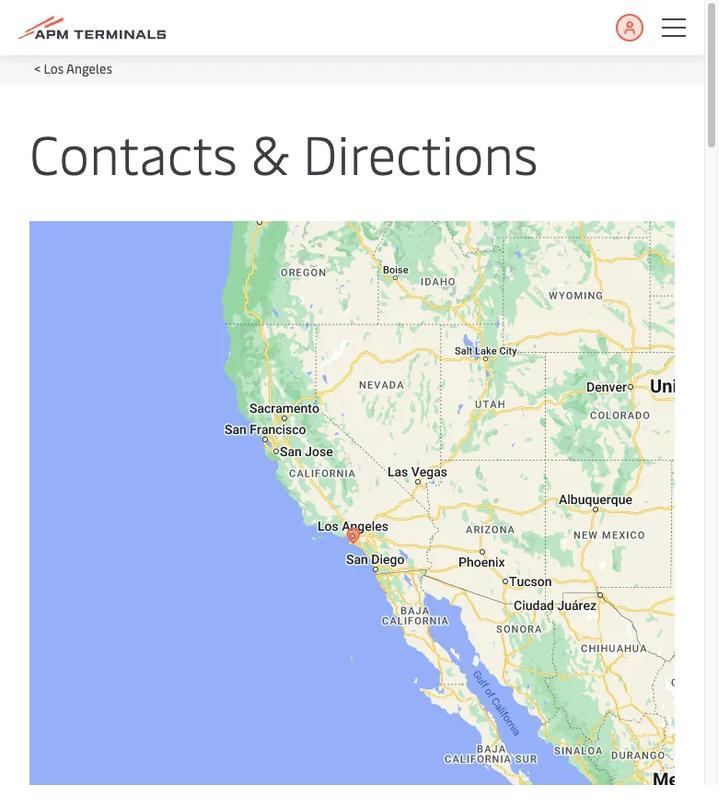 Task type: describe. For each thing, give the bounding box(es) containing it.
contacts
[[29, 116, 238, 189]]

angeles
[[66, 60, 112, 77]]

los angeles link
[[44, 60, 112, 77]]

map region
[[1, 117, 709, 785]]



Task type: locate. For each thing, give the bounding box(es) containing it.
< los angeles
[[34, 60, 112, 77]]

los
[[44, 60, 64, 77]]

contacts & directions
[[29, 116, 539, 189]]

<
[[34, 60, 41, 77]]

directions
[[303, 116, 539, 189]]

&
[[251, 116, 290, 189]]



Task type: vqa. For each thing, say whether or not it's contained in the screenshot.
the middle are
no



